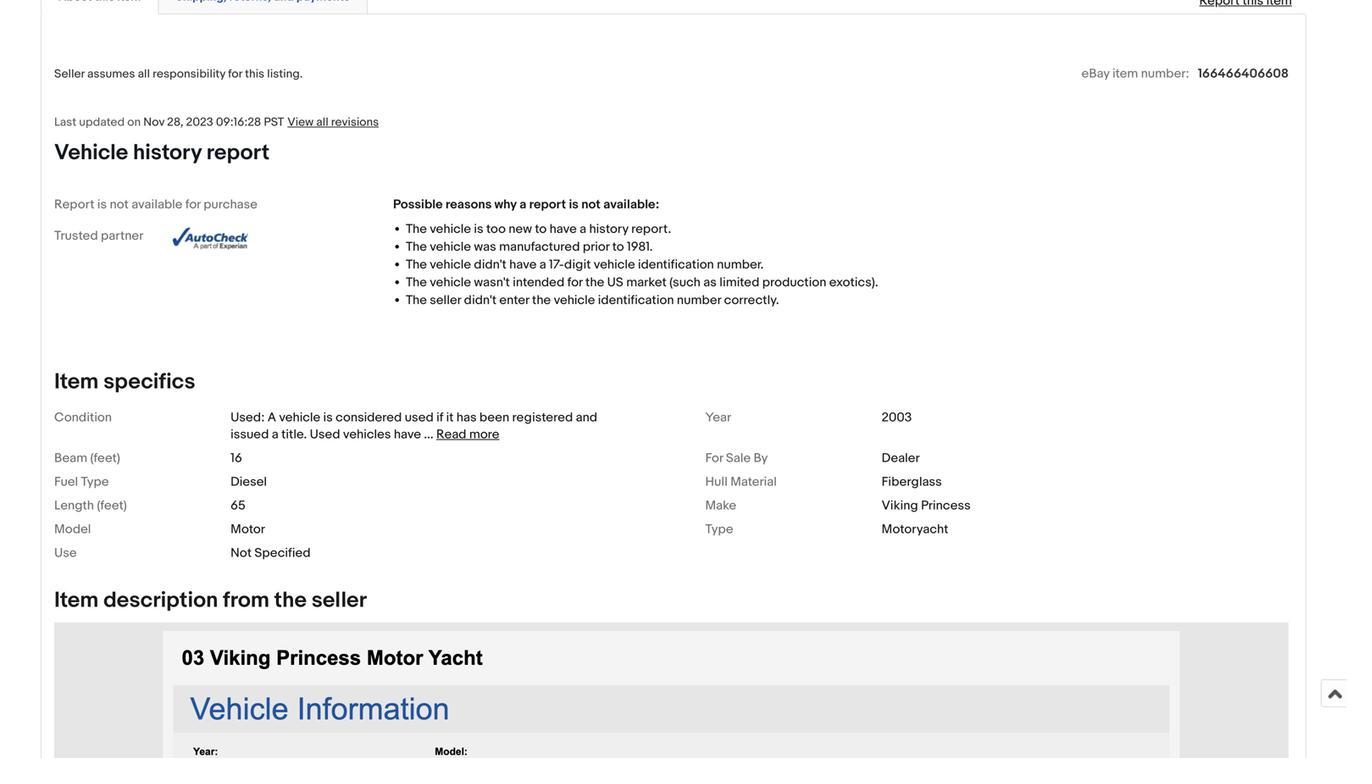 Task type: describe. For each thing, give the bounding box(es) containing it.
trusted partner
[[54, 228, 143, 243]]

item description from the seller
[[54, 587, 367, 614]]

model
[[54, 522, 91, 537]]

description
[[103, 587, 218, 614]]

0 horizontal spatial to
[[535, 221, 547, 237]]

(such
[[670, 275, 701, 290]]

digit
[[564, 257, 591, 272]]

make
[[705, 498, 737, 513]]

1 vertical spatial the
[[532, 293, 551, 308]]

why
[[495, 197, 517, 212]]

responsibility
[[153, 67, 225, 81]]

1 horizontal spatial type
[[705, 522, 733, 537]]

read more button
[[436, 427, 499, 442]]

revisions
[[331, 115, 379, 130]]

dealer
[[882, 451, 920, 466]]

0 vertical spatial identification
[[638, 257, 714, 272]]

title.
[[281, 427, 307, 442]]

1 vertical spatial report
[[529, 197, 566, 212]]

specifics
[[103, 369, 195, 395]]

view all revisions link
[[284, 115, 379, 130]]

vehicles
[[343, 427, 391, 442]]

ebay item number: 166466406608
[[1082, 66, 1289, 81]]

prior
[[583, 239, 610, 254]]

nov
[[143, 115, 164, 130]]

fuel type
[[54, 474, 109, 490]]

as
[[704, 275, 717, 290]]

fiberglass
[[882, 474, 942, 490]]

princess
[[921, 498, 971, 513]]

view
[[287, 115, 314, 130]]

is up the manufactured
[[569, 197, 579, 212]]

updated
[[79, 115, 125, 130]]

the vehicle is too new to have a history report. the vehicle was manufactured prior to 1981. the vehicle didn't have a 17-digit vehicle identification number. the vehicle wasn't intended for the us market (such as limited production exotics). the seller didn't enter the vehicle identification number correctly.
[[406, 221, 878, 308]]

us
[[607, 275, 624, 290]]

viking
[[882, 498, 918, 513]]

2 the from the top
[[406, 239, 427, 254]]

available:
[[603, 197, 659, 212]]

beam
[[54, 451, 87, 466]]

2 vertical spatial the
[[274, 587, 307, 614]]

last updated on nov 28, 2023 09:16:28 pst view all revisions
[[54, 115, 379, 130]]

for sale by
[[705, 451, 768, 466]]

too
[[486, 221, 506, 237]]

1 horizontal spatial all
[[316, 115, 328, 130]]

0 horizontal spatial all
[[138, 67, 150, 81]]

number.
[[717, 257, 764, 272]]

a right why
[[520, 197, 526, 212]]

limited
[[720, 275, 760, 290]]

powered by autocheck image
[[173, 227, 258, 250]]

report
[[54, 197, 95, 212]]

registered
[[512, 410, 573, 425]]

read
[[436, 427, 466, 442]]

item
[[1113, 66, 1138, 81]]

1 not from the left
[[110, 197, 129, 212]]

seller
[[54, 67, 85, 81]]

vehicle inside used: a vehicle is considered used if it has been registered and issued a title. used vehicles have ...
[[279, 410, 320, 425]]

was
[[474, 239, 496, 254]]

for inside the vehicle is too new to have a history report. the vehicle was manufactured prior to 1981. the vehicle didn't have a 17-digit vehicle identification number. the vehicle wasn't intended for the us market (such as limited production exotics). the seller didn't enter the vehicle identification number correctly.
[[567, 275, 583, 290]]

0 vertical spatial didn't
[[474, 257, 507, 272]]

fuel
[[54, 474, 78, 490]]

pst
[[264, 115, 284, 130]]

not
[[231, 546, 252, 561]]

item for item description from the seller
[[54, 587, 99, 614]]

possible
[[393, 197, 443, 212]]

(feet) for beam (feet)
[[90, 451, 120, 466]]

number:
[[1141, 66, 1190, 81]]

this
[[245, 67, 264, 81]]

been
[[480, 410, 509, 425]]

2 not from the left
[[582, 197, 601, 212]]

market
[[626, 275, 667, 290]]

more
[[469, 427, 499, 442]]

0 vertical spatial history
[[133, 140, 202, 166]]

and
[[576, 410, 597, 425]]

for
[[705, 451, 723, 466]]

considered
[[336, 410, 402, 425]]

by
[[754, 451, 768, 466]]

from
[[223, 587, 269, 614]]

read more
[[436, 427, 499, 442]]

purchase
[[204, 197, 258, 212]]

a left 17-
[[540, 257, 546, 272]]

report is not available for purchase
[[54, 197, 258, 212]]

item specifics
[[54, 369, 195, 395]]

5 the from the top
[[406, 293, 427, 308]]

new
[[509, 221, 532, 237]]

vehicle history report
[[54, 140, 270, 166]]

166466406608
[[1198, 66, 1289, 81]]



Task type: locate. For each thing, give the bounding box(es) containing it.
seller inside the vehicle is too new to have a history report. the vehicle was manufactured prior to 1981. the vehicle didn't have a 17-digit vehicle identification number. the vehicle wasn't intended for the us market (such as limited production exotics). the seller didn't enter the vehicle identification number correctly.
[[430, 293, 461, 308]]

if
[[437, 410, 443, 425]]

is left 'too'
[[474, 221, 484, 237]]

ebay
[[1082, 66, 1110, 81]]

have
[[550, 221, 577, 237], [509, 257, 537, 272], [394, 427, 421, 442]]

wasn't
[[474, 275, 510, 290]]

the down 'intended' on the top of the page
[[532, 293, 551, 308]]

0 horizontal spatial the
[[274, 587, 307, 614]]

listing.
[[267, 67, 303, 81]]

1 vertical spatial identification
[[598, 293, 674, 308]]

1 horizontal spatial the
[[532, 293, 551, 308]]

0 horizontal spatial have
[[394, 427, 421, 442]]

1981.
[[627, 239, 653, 254]]

all
[[138, 67, 150, 81], [316, 115, 328, 130]]

motoryacht
[[882, 522, 949, 537]]

65
[[231, 498, 246, 513]]

1 horizontal spatial to
[[612, 239, 624, 254]]

history up prior
[[589, 221, 629, 237]]

last
[[54, 115, 76, 130]]

report up new
[[529, 197, 566, 212]]

1 the from the top
[[406, 221, 427, 237]]

type
[[81, 474, 109, 490], [705, 522, 733, 537]]

production
[[762, 275, 827, 290]]

tab list
[[41, 0, 1307, 15]]

identification down market
[[598, 293, 674, 308]]

issued
[[231, 427, 269, 442]]

possible reasons why a report is not available:
[[393, 197, 659, 212]]

length (feet)
[[54, 498, 127, 513]]

vehicle
[[430, 221, 471, 237], [430, 239, 471, 254], [430, 257, 471, 272], [594, 257, 635, 272], [430, 275, 471, 290], [554, 293, 595, 308], [279, 410, 320, 425]]

a
[[520, 197, 526, 212], [580, 221, 586, 237], [540, 257, 546, 272], [272, 427, 279, 442]]

a up prior
[[580, 221, 586, 237]]

0 horizontal spatial history
[[133, 140, 202, 166]]

0 vertical spatial all
[[138, 67, 150, 81]]

2 vertical spatial for
[[567, 275, 583, 290]]

partner
[[101, 228, 143, 243]]

2 vertical spatial have
[[394, 427, 421, 442]]

is right report
[[97, 197, 107, 212]]

0 vertical spatial the
[[586, 275, 604, 290]]

to left 1981.
[[612, 239, 624, 254]]

1 vertical spatial item
[[54, 587, 99, 614]]

seller
[[430, 293, 461, 308], [312, 587, 367, 614]]

didn't
[[474, 257, 507, 272], [464, 293, 497, 308]]

beam (feet)
[[54, 451, 120, 466]]

intended
[[513, 275, 565, 290]]

have down used
[[394, 427, 421, 442]]

not up "partner"
[[110, 197, 129, 212]]

for for responsibility
[[228, 67, 242, 81]]

for
[[228, 67, 242, 81], [185, 197, 201, 212], [567, 275, 583, 290]]

0 vertical spatial to
[[535, 221, 547, 237]]

1 horizontal spatial seller
[[430, 293, 461, 308]]

1 vertical spatial all
[[316, 115, 328, 130]]

exotics).
[[829, 275, 878, 290]]

28,
[[167, 115, 183, 130]]

17-
[[549, 257, 564, 272]]

seller assumes all responsibility for this listing.
[[54, 67, 303, 81]]

a inside used: a vehicle is considered used if it has been registered and issued a title. used vehicles have ...
[[272, 427, 279, 442]]

specified
[[255, 546, 311, 561]]

0 horizontal spatial seller
[[312, 587, 367, 614]]

1 vertical spatial history
[[589, 221, 629, 237]]

for down digit
[[567, 275, 583, 290]]

not
[[110, 197, 129, 212], [582, 197, 601, 212]]

16
[[231, 451, 242, 466]]

used: a vehicle is considered used if it has been registered and issued a title. used vehicles have ...
[[231, 410, 597, 442]]

item
[[54, 369, 99, 395], [54, 587, 99, 614]]

have up the manufactured
[[550, 221, 577, 237]]

history
[[133, 140, 202, 166], [589, 221, 629, 237]]

diesel
[[231, 474, 267, 490]]

...
[[424, 427, 434, 442]]

item down use
[[54, 587, 99, 614]]

identification up (such
[[638, 257, 714, 272]]

a down a
[[272, 427, 279, 442]]

condition
[[54, 410, 112, 425]]

didn't up wasn't
[[474, 257, 507, 272]]

assumes
[[87, 67, 135, 81]]

0 horizontal spatial for
[[185, 197, 201, 212]]

report.
[[631, 221, 671, 237]]

correctly.
[[724, 293, 779, 308]]

1 vertical spatial for
[[185, 197, 201, 212]]

1 vertical spatial (feet)
[[97, 498, 127, 513]]

available
[[132, 197, 183, 212]]

is up used
[[323, 410, 333, 425]]

viking princess
[[882, 498, 971, 513]]

hull material
[[705, 474, 777, 490]]

(feet) up the fuel type at the bottom left of page
[[90, 451, 120, 466]]

have inside used: a vehicle is considered used if it has been registered and issued a title. used vehicles have ...
[[394, 427, 421, 442]]

2 horizontal spatial the
[[586, 275, 604, 290]]

for for available
[[185, 197, 201, 212]]

0 vertical spatial (feet)
[[90, 451, 120, 466]]

for left this
[[228, 67, 242, 81]]

1 vertical spatial have
[[509, 257, 537, 272]]

1 horizontal spatial not
[[582, 197, 601, 212]]

manufactured
[[499, 239, 580, 254]]

is inside the vehicle is too new to have a history report. the vehicle was manufactured prior to 1981. the vehicle didn't have a 17-digit vehicle identification number. the vehicle wasn't intended for the us market (such as limited production exotics). the seller didn't enter the vehicle identification number correctly.
[[474, 221, 484, 237]]

the right from
[[274, 587, 307, 614]]

used:
[[231, 410, 265, 425]]

1 horizontal spatial for
[[228, 67, 242, 81]]

the
[[586, 275, 604, 290], [532, 293, 551, 308], [274, 587, 307, 614]]

1 vertical spatial seller
[[312, 587, 367, 614]]

for right available on the top left of the page
[[185, 197, 201, 212]]

2 item from the top
[[54, 587, 99, 614]]

0 horizontal spatial report
[[206, 140, 270, 166]]

1 vertical spatial to
[[612, 239, 624, 254]]

1 vertical spatial didn't
[[464, 293, 497, 308]]

4 the from the top
[[406, 275, 427, 290]]

to up the manufactured
[[535, 221, 547, 237]]

history down 28,
[[133, 140, 202, 166]]

0 vertical spatial type
[[81, 474, 109, 490]]

didn't down wasn't
[[464, 293, 497, 308]]

material
[[731, 474, 777, 490]]

1 item from the top
[[54, 369, 99, 395]]

3 the from the top
[[406, 257, 427, 272]]

vehicle
[[54, 140, 128, 166]]

2 horizontal spatial have
[[550, 221, 577, 237]]

all right assumes
[[138, 67, 150, 81]]

2003
[[882, 410, 912, 425]]

0 vertical spatial have
[[550, 221, 577, 237]]

on
[[127, 115, 141, 130]]

length
[[54, 498, 94, 513]]

sale
[[726, 451, 751, 466]]

number
[[677, 293, 721, 308]]

a
[[268, 410, 276, 425]]

has
[[457, 410, 477, 425]]

the left us
[[586, 275, 604, 290]]

0 horizontal spatial not
[[110, 197, 129, 212]]

1 horizontal spatial history
[[589, 221, 629, 237]]

all right "view"
[[316, 115, 328, 130]]

1 horizontal spatial report
[[529, 197, 566, 212]]

reasons
[[446, 197, 492, 212]]

0 vertical spatial report
[[206, 140, 270, 166]]

type up length (feet)
[[81, 474, 109, 490]]

09:16:28
[[216, 115, 261, 130]]

history inside the vehicle is too new to have a history report. the vehicle was manufactured prior to 1981. the vehicle didn't have a 17-digit vehicle identification number. the vehicle wasn't intended for the us market (such as limited production exotics). the seller didn't enter the vehicle identification number correctly.
[[589, 221, 629, 237]]

0 vertical spatial for
[[228, 67, 242, 81]]

(feet) for length (feet)
[[97, 498, 127, 513]]

item up the condition
[[54, 369, 99, 395]]

not left available:
[[582, 197, 601, 212]]

not specified
[[231, 546, 311, 561]]

type down make
[[705, 522, 733, 537]]

to
[[535, 221, 547, 237], [612, 239, 624, 254]]

0 horizontal spatial type
[[81, 474, 109, 490]]

0 vertical spatial seller
[[430, 293, 461, 308]]

2 horizontal spatial for
[[567, 275, 583, 290]]

(feet)
[[90, 451, 120, 466], [97, 498, 127, 513]]

2023
[[186, 115, 213, 130]]

item for item specifics
[[54, 369, 99, 395]]

0 vertical spatial item
[[54, 369, 99, 395]]

have up 'intended' on the top of the page
[[509, 257, 537, 272]]

1 vertical spatial type
[[705, 522, 733, 537]]

1 horizontal spatial have
[[509, 257, 537, 272]]

is inside used: a vehicle is considered used if it has been registered and issued a title. used vehicles have ...
[[323, 410, 333, 425]]

identification
[[638, 257, 714, 272], [598, 293, 674, 308]]

hull
[[705, 474, 728, 490]]

report down 09:16:28
[[206, 140, 270, 166]]

trusted
[[54, 228, 98, 243]]

(feet) right the length
[[97, 498, 127, 513]]

year
[[705, 410, 731, 425]]



Task type: vqa. For each thing, say whether or not it's contained in the screenshot.
Princess
yes



